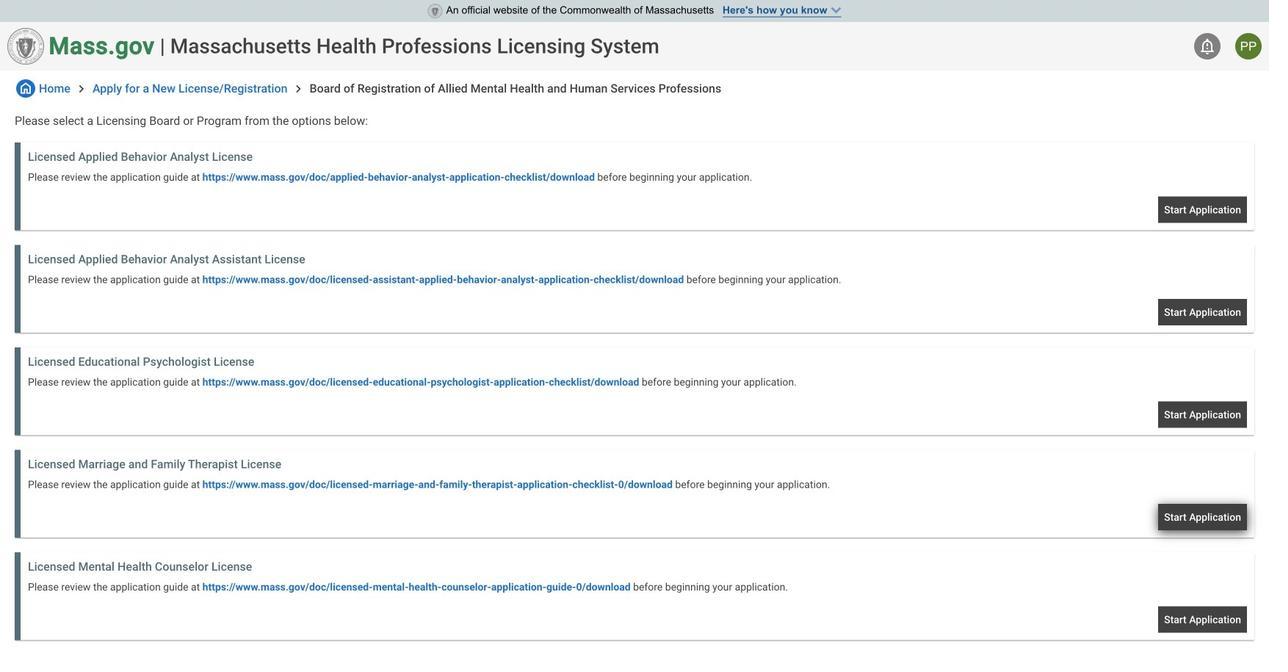 Task type: locate. For each thing, give the bounding box(es) containing it.
heading
[[170, 34, 660, 58]]

no color image
[[1199, 37, 1217, 55], [16, 79, 35, 98], [74, 81, 89, 96]]

1 horizontal spatial no color image
[[74, 81, 89, 96]]

massachusetts state seal image
[[7, 28, 44, 65]]

0 horizontal spatial no color image
[[16, 79, 35, 98]]

2 horizontal spatial no color image
[[1199, 37, 1217, 55]]



Task type: vqa. For each thing, say whether or not it's contained in the screenshot.
"FOOTER"
no



Task type: describe. For each thing, give the bounding box(es) containing it.
no color image
[[291, 81, 306, 96]]

massachusetts state seal image
[[428, 4, 443, 18]]



